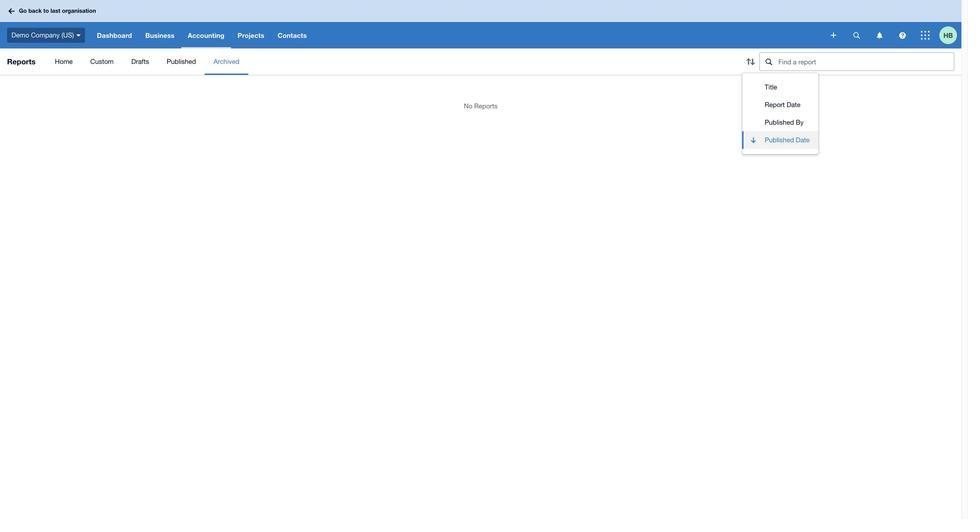 Task type: locate. For each thing, give the bounding box(es) containing it.
projects
[[238, 31, 264, 39]]

reports right no
[[474, 102, 498, 110]]

go back to last organisation
[[19, 7, 96, 14]]

1 vertical spatial date
[[796, 136, 810, 144]]

last
[[51, 7, 60, 14]]

published for published date
[[765, 136, 794, 144]]

demo
[[11, 31, 29, 39]]

drafts link
[[123, 49, 158, 75]]

hb button
[[940, 22, 962, 49]]

report date button
[[743, 96, 819, 114]]

0 vertical spatial published
[[167, 58, 196, 65]]

banner containing hb
[[0, 0, 962, 49]]

reports
[[7, 57, 36, 66], [474, 102, 498, 110]]

go back to last organisation link
[[5, 3, 101, 19]]

1 vertical spatial published
[[765, 119, 794, 126]]

hb
[[944, 31, 953, 39]]

accounting button
[[181, 22, 231, 49]]

banner
[[0, 0, 962, 49]]

date
[[787, 101, 801, 109], [796, 136, 810, 144]]

reports down demo
[[7, 57, 36, 66]]

menu
[[46, 49, 735, 75]]

published down report date button
[[765, 119, 794, 126]]

back
[[28, 7, 42, 14]]

date down by
[[796, 136, 810, 144]]

(us)
[[61, 31, 74, 39]]

None field
[[760, 53, 955, 71]]

svg image inside demo company (us) popup button
[[76, 34, 81, 37]]

home link
[[46, 49, 82, 75]]

date up by
[[787, 101, 801, 109]]

date for published date
[[796, 136, 810, 144]]

no reports
[[464, 102, 498, 110]]

company
[[31, 31, 60, 39]]

1 vertical spatial reports
[[474, 102, 498, 110]]

to
[[43, 7, 49, 14]]

published down business 'popup button'
[[167, 58, 196, 65]]

1 horizontal spatial svg image
[[877, 32, 883, 39]]

2 vertical spatial published
[[765, 136, 794, 144]]

go
[[19, 7, 27, 14]]

0 vertical spatial reports
[[7, 57, 36, 66]]

2 horizontal spatial svg image
[[921, 31, 930, 40]]

published down published by button
[[765, 136, 794, 144]]

report date
[[765, 101, 801, 109]]

published by button
[[743, 114, 819, 131]]

sort reports image
[[742, 53, 760, 71]]

contacts
[[278, 31, 307, 39]]

home
[[55, 58, 73, 65]]

projects button
[[231, 22, 271, 49]]

published
[[167, 58, 196, 65], [765, 119, 794, 126], [765, 136, 794, 144]]

0 vertical spatial date
[[787, 101, 801, 109]]

0 horizontal spatial reports
[[7, 57, 36, 66]]

list box
[[743, 73, 819, 154]]

svg image
[[8, 8, 15, 14], [854, 32, 860, 39], [899, 32, 906, 39], [76, 34, 81, 37]]

navigation containing dashboard
[[90, 22, 825, 49]]

title button
[[743, 79, 819, 96]]

published for published by
[[765, 119, 794, 126]]

published link
[[158, 49, 205, 75]]

published for published
[[167, 58, 196, 65]]

drafts
[[131, 58, 149, 65]]

published inside menu
[[167, 58, 196, 65]]

archived
[[214, 58, 240, 65]]

svg image
[[921, 31, 930, 40], [877, 32, 883, 39], [831, 33, 837, 38]]

navigation
[[90, 22, 825, 49]]



Task type: vqa. For each thing, say whether or not it's contained in the screenshot.
Which
no



Task type: describe. For each thing, give the bounding box(es) containing it.
published date
[[765, 136, 810, 144]]

published date button
[[743, 131, 819, 149]]

business
[[145, 31, 175, 39]]

navigation inside banner
[[90, 22, 825, 49]]

Find a report text field
[[778, 53, 954, 71]]

custom
[[90, 58, 114, 65]]

date for report date
[[787, 101, 801, 109]]

archived link
[[205, 49, 248, 75]]

custom link
[[82, 49, 123, 75]]

demo company (us)
[[11, 31, 74, 39]]

report
[[765, 101, 785, 109]]

svg image inside 'go back to last organisation' 'link'
[[8, 8, 15, 14]]

title
[[765, 83, 777, 91]]

dashboard link
[[90, 22, 139, 49]]

1 horizontal spatial reports
[[474, 102, 498, 110]]

organisation
[[62, 7, 96, 14]]

demo company (us) button
[[0, 22, 90, 49]]

list box containing title
[[743, 73, 819, 154]]

published by
[[765, 119, 804, 126]]

menu containing home
[[46, 49, 735, 75]]

dashboard
[[97, 31, 132, 39]]

no
[[464, 102, 473, 110]]

contacts button
[[271, 22, 314, 49]]

by
[[796, 119, 804, 126]]

accounting
[[188, 31, 224, 39]]

business button
[[139, 22, 181, 49]]

0 horizontal spatial svg image
[[831, 33, 837, 38]]



